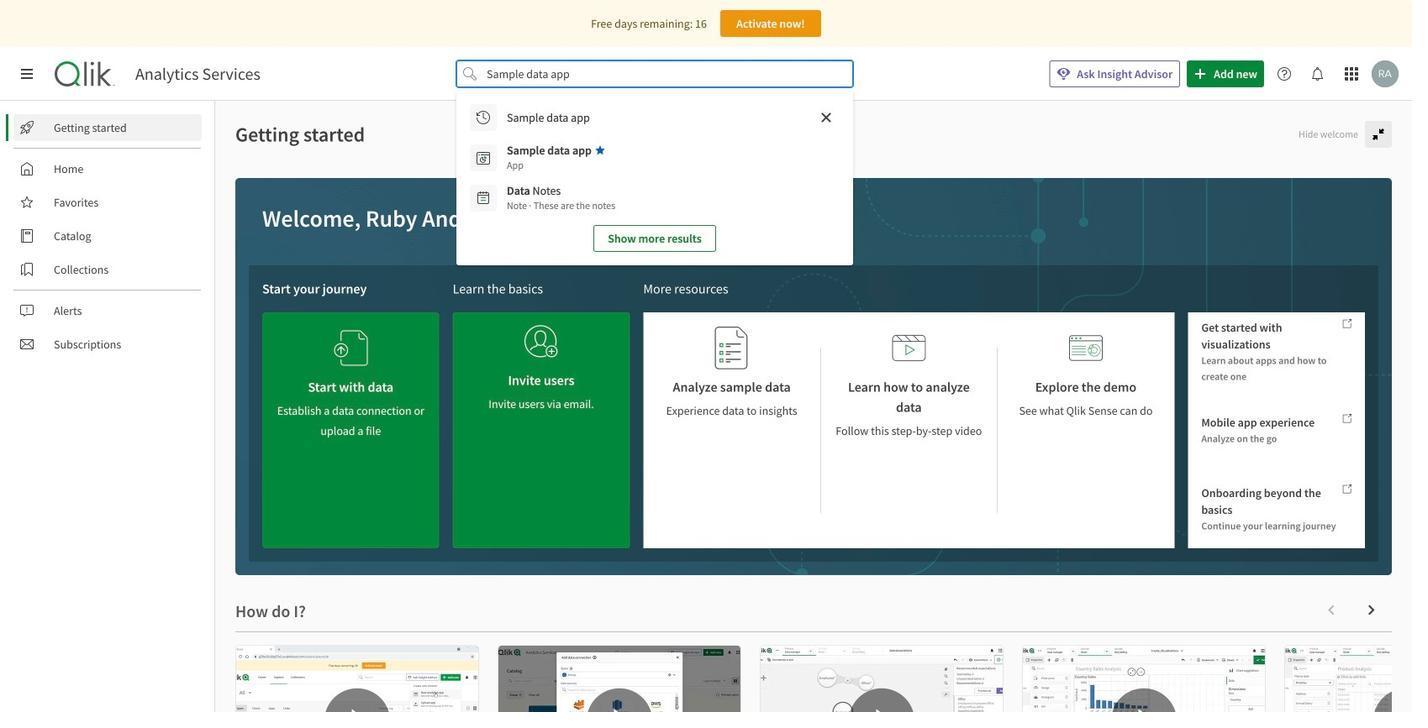 Task type: describe. For each thing, give the bounding box(es) containing it.
ruby anderson image
[[1372, 61, 1399, 87]]

hide welcome image
[[1372, 128, 1385, 141]]

learn how to analyze data image
[[892, 326, 926, 371]]

invite users image
[[525, 319, 558, 364]]

analyze sample data image
[[715, 326, 749, 371]]

close sidebar menu image
[[20, 67, 34, 81]]



Task type: locate. For each thing, give the bounding box(es) containing it.
start with data image
[[334, 326, 368, 371]]

sample data app element
[[507, 143, 592, 158]]

these are the notes element
[[507, 198, 615, 214]]

main content
[[215, 101, 1412, 713]]

list box
[[463, 98, 847, 259]]

explore the demo image
[[1069, 326, 1103, 371]]

analytics services element
[[135, 64, 260, 84]]

navigation pane element
[[0, 108, 214, 365]]

Search for content text field
[[483, 61, 826, 87]]



Task type: vqa. For each thing, say whether or not it's contained in the screenshot.
list box
yes



